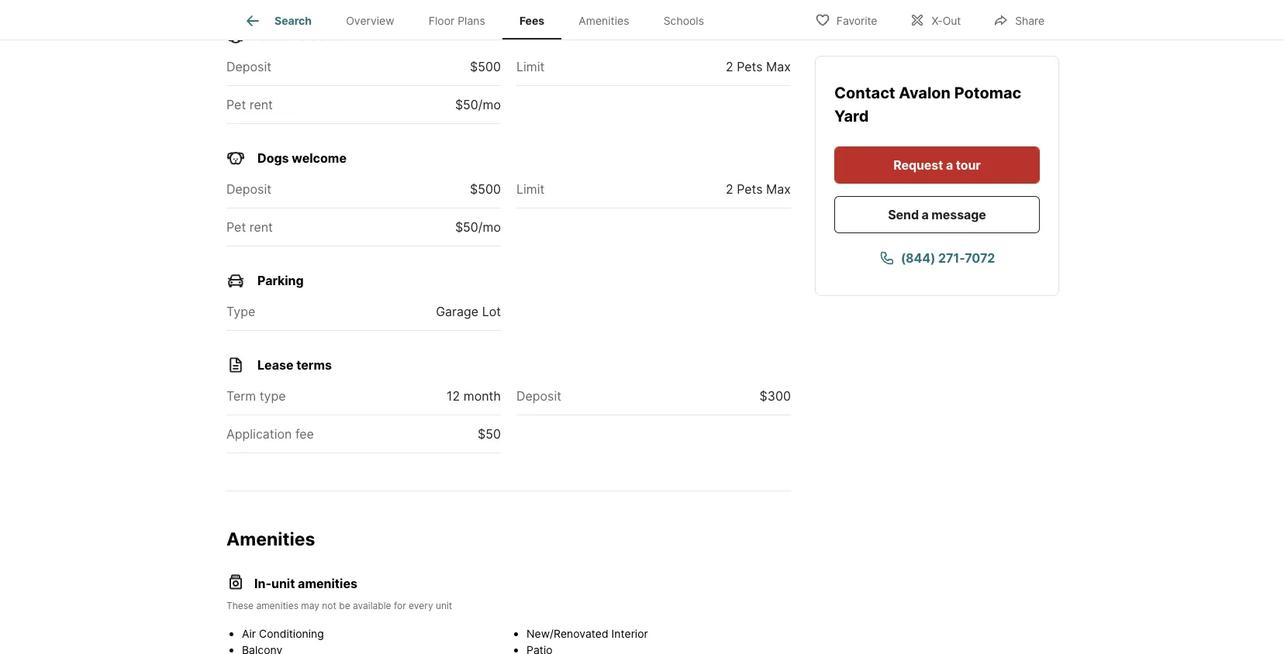 Task type: vqa. For each thing, say whether or not it's contained in the screenshot.
New/Renovated Interior
yes



Task type: locate. For each thing, give the bounding box(es) containing it.
2 pet rent from the top
[[227, 219, 273, 235]]

avalon
[[899, 84, 951, 102]]

a for request
[[946, 157, 954, 173]]

application
[[227, 427, 292, 442]]

request
[[894, 157, 944, 173]]

potomac
[[955, 84, 1022, 102]]

2 $50/mo from the top
[[455, 219, 501, 235]]

deposit down dogs
[[227, 181, 272, 197]]

1 limit from the top
[[517, 59, 545, 74]]

limit
[[517, 59, 545, 74], [517, 181, 545, 197]]

be
[[339, 600, 350, 612]]

1 horizontal spatial unit
[[436, 600, 452, 612]]

welcome for dogs welcome
[[292, 150, 347, 166]]

(844) 271-7072 button
[[835, 240, 1040, 277]]

1 vertical spatial 2 pets max
[[726, 181, 791, 197]]

2 vertical spatial deposit
[[517, 388, 562, 404]]

in-unit amenities
[[254, 576, 358, 592]]

1 vertical spatial welcome
[[292, 150, 347, 166]]

0 vertical spatial $500
[[470, 59, 501, 74]]

rent up parking
[[250, 219, 273, 235]]

x-
[[932, 14, 943, 27]]

1 vertical spatial deposit
[[227, 181, 272, 197]]

1 vertical spatial $50/mo
[[455, 219, 501, 235]]

unit up air conditioning
[[271, 576, 295, 592]]

fees tab
[[503, 2, 562, 40]]

0 vertical spatial deposit
[[227, 59, 272, 74]]

dogs
[[258, 150, 289, 166]]

new/renovated
[[527, 627, 609, 640]]

1 vertical spatial pet rent
[[227, 219, 273, 235]]

1 2 pets max from the top
[[726, 59, 791, 74]]

overview
[[346, 14, 395, 27]]

2 max from the top
[[767, 181, 791, 197]]

message
[[932, 207, 987, 223]]

$50/mo
[[455, 97, 501, 112], [455, 219, 501, 235]]

(844) 271-7072
[[901, 251, 996, 266]]

1 max from the top
[[767, 59, 791, 74]]

amenities
[[298, 576, 358, 592], [256, 600, 299, 612]]

0 vertical spatial welcome
[[289, 28, 344, 43]]

1 vertical spatial rent
[[250, 219, 273, 235]]

deposit
[[227, 59, 272, 74], [227, 181, 272, 197], [517, 388, 562, 404]]

1 vertical spatial 2
[[726, 181, 734, 197]]

0 vertical spatial pet
[[227, 97, 246, 112]]

rent up dogs
[[250, 97, 273, 112]]

amenities down in-
[[256, 600, 299, 612]]

2 pet from the top
[[227, 219, 246, 235]]

these
[[227, 600, 254, 612]]

a left the tour
[[946, 157, 954, 173]]

a
[[946, 157, 954, 173], [922, 207, 929, 223]]

favorite
[[837, 14, 878, 27]]

1 rent from the top
[[250, 97, 273, 112]]

1 pet from the top
[[227, 97, 246, 112]]

avalon potomac yard
[[835, 84, 1022, 126]]

1 vertical spatial amenities
[[256, 600, 299, 612]]

1 $500 from the top
[[470, 59, 501, 74]]

1 pets from the top
[[737, 59, 763, 74]]

new/renovated interior
[[527, 627, 648, 640]]

1 horizontal spatial amenities
[[579, 14, 630, 27]]

welcome right dogs
[[292, 150, 347, 166]]

rent for dogs
[[250, 219, 273, 235]]

$500 for cats welcome
[[470, 59, 501, 74]]

type
[[227, 304, 255, 319]]

lease terms
[[258, 357, 332, 373]]

1 vertical spatial a
[[922, 207, 929, 223]]

1 horizontal spatial a
[[946, 157, 954, 173]]

dogs welcome
[[258, 150, 347, 166]]

$50/mo for dogs welcome
[[455, 219, 501, 235]]

welcome
[[289, 28, 344, 43], [292, 150, 347, 166]]

schools
[[664, 14, 704, 27]]

pet
[[227, 97, 246, 112], [227, 219, 246, 235]]

term
[[227, 388, 256, 404]]

1 $50/mo from the top
[[455, 97, 501, 112]]

1 2 from the top
[[726, 59, 734, 74]]

2 rent from the top
[[250, 219, 273, 235]]

1 vertical spatial max
[[767, 181, 791, 197]]

1 vertical spatial $500
[[470, 181, 501, 197]]

welcome down search
[[289, 28, 344, 43]]

deposit down cats
[[227, 59, 272, 74]]

pets
[[737, 59, 763, 74], [737, 181, 763, 197]]

overview tab
[[329, 2, 412, 40]]

0 vertical spatial pet rent
[[227, 97, 273, 112]]

0 vertical spatial 2 pets max
[[726, 59, 791, 74]]

1 pet rent from the top
[[227, 97, 273, 112]]

unit right every
[[436, 600, 452, 612]]

2 2 pets max from the top
[[726, 181, 791, 197]]

0 vertical spatial amenities
[[298, 576, 358, 592]]

fee
[[295, 427, 314, 442]]

pets for cats welcome
[[737, 59, 763, 74]]

rent
[[250, 97, 273, 112], [250, 219, 273, 235]]

1 vertical spatial limit
[[517, 181, 545, 197]]

favorite button
[[802, 3, 891, 35]]

0 vertical spatial max
[[767, 59, 791, 74]]

amenities right fees "tab"
[[579, 14, 630, 27]]

$50
[[478, 427, 501, 442]]

2 pets from the top
[[737, 181, 763, 197]]

garage
[[436, 304, 479, 319]]

0 vertical spatial 2
[[726, 59, 734, 74]]

2 2 from the top
[[726, 181, 734, 197]]

pet rent up parking
[[227, 219, 273, 235]]

0 vertical spatial unit
[[271, 576, 295, 592]]

rent for cats
[[250, 97, 273, 112]]

0 vertical spatial amenities
[[579, 14, 630, 27]]

12
[[447, 388, 460, 404]]

0 horizontal spatial a
[[922, 207, 929, 223]]

unit
[[271, 576, 295, 592], [436, 600, 452, 612]]

request a tour button
[[835, 147, 1040, 184]]

amenities up in-
[[227, 529, 315, 551]]

1 vertical spatial amenities
[[227, 529, 315, 551]]

0 vertical spatial $50/mo
[[455, 97, 501, 112]]

0 vertical spatial pets
[[737, 59, 763, 74]]

1 vertical spatial pet
[[227, 219, 246, 235]]

tab list
[[227, 0, 734, 40]]

amenities up not
[[298, 576, 358, 592]]

2
[[726, 59, 734, 74], [726, 181, 734, 197]]

pet rent up dogs
[[227, 97, 273, 112]]

month
[[464, 388, 501, 404]]

pet rent
[[227, 97, 273, 112], [227, 219, 273, 235]]

air conditioning
[[242, 627, 324, 640]]

0 horizontal spatial unit
[[271, 576, 295, 592]]

a right send
[[922, 207, 929, 223]]

not
[[322, 600, 337, 612]]

search
[[275, 14, 312, 27]]

schools tab
[[647, 2, 722, 40]]

12 month
[[447, 388, 501, 404]]

may
[[301, 600, 320, 612]]

deposit right month
[[517, 388, 562, 404]]

0 vertical spatial limit
[[517, 59, 545, 74]]

lot
[[482, 304, 501, 319]]

share button
[[981, 3, 1058, 35]]

0 vertical spatial a
[[946, 157, 954, 173]]

1 vertical spatial pets
[[737, 181, 763, 197]]

interior
[[612, 627, 648, 640]]

tab list containing search
[[227, 0, 734, 40]]

2 $500 from the top
[[470, 181, 501, 197]]

$500
[[470, 59, 501, 74], [470, 181, 501, 197]]

amenities
[[579, 14, 630, 27], [227, 529, 315, 551]]

2 limit from the top
[[517, 181, 545, 197]]

send a message
[[888, 207, 987, 223]]

2 pets max
[[726, 59, 791, 74], [726, 181, 791, 197]]

max
[[767, 59, 791, 74], [767, 181, 791, 197]]

0 vertical spatial rent
[[250, 97, 273, 112]]

cats
[[258, 28, 286, 43]]



Task type: describe. For each thing, give the bounding box(es) containing it.
in-
[[254, 576, 271, 592]]

pet rent for dogs welcome
[[227, 219, 273, 235]]

deposit for dogs welcome
[[227, 181, 272, 197]]

$50/mo for cats welcome
[[455, 97, 501, 112]]

type
[[260, 388, 286, 404]]

fees
[[520, 14, 545, 27]]

2 pets max for dogs welcome
[[726, 181, 791, 197]]

(844)
[[901, 251, 936, 266]]

out
[[943, 14, 961, 27]]

pet for dogs welcome
[[227, 219, 246, 235]]

deposit for cats welcome
[[227, 59, 272, 74]]

pet rent for cats welcome
[[227, 97, 273, 112]]

terms
[[297, 357, 332, 373]]

conditioning
[[259, 627, 324, 640]]

0 horizontal spatial amenities
[[227, 529, 315, 551]]

limit for cats welcome
[[517, 59, 545, 74]]

these amenities may not be available for every unit
[[227, 600, 452, 612]]

term type
[[227, 388, 286, 404]]

floor
[[429, 14, 455, 27]]

amenities tab
[[562, 2, 647, 40]]

max for dogs welcome
[[767, 181, 791, 197]]

x-out button
[[897, 3, 975, 35]]

available
[[353, 600, 391, 612]]

request a tour
[[894, 157, 981, 173]]

lease
[[258, 357, 294, 373]]

2 for cats welcome
[[726, 59, 734, 74]]

garage lot
[[436, 304, 501, 319]]

every
[[409, 600, 433, 612]]

yard
[[835, 107, 869, 126]]

max for cats welcome
[[767, 59, 791, 74]]

floor plans tab
[[412, 2, 503, 40]]

share
[[1016, 14, 1045, 27]]

pet for cats welcome
[[227, 97, 246, 112]]

welcome for cats welcome
[[289, 28, 344, 43]]

send
[[888, 207, 919, 223]]

amenities inside amenities tab
[[579, 14, 630, 27]]

for
[[394, 600, 406, 612]]

limit for dogs welcome
[[517, 181, 545, 197]]

tour
[[956, 157, 981, 173]]

(844) 271-7072 link
[[835, 240, 1040, 277]]

x-out
[[932, 14, 961, 27]]

a for send
[[922, 207, 929, 223]]

send a message button
[[835, 196, 1040, 234]]

1 vertical spatial unit
[[436, 600, 452, 612]]

271-
[[939, 251, 965, 266]]

plans
[[458, 14, 486, 27]]

pets for dogs welcome
[[737, 181, 763, 197]]

search link
[[244, 12, 312, 30]]

2 pets max for cats welcome
[[726, 59, 791, 74]]

$500 for dogs welcome
[[470, 181, 501, 197]]

application fee
[[227, 427, 314, 442]]

floor plans
[[429, 14, 486, 27]]

air
[[242, 627, 256, 640]]

$300
[[760, 388, 791, 404]]

parking
[[258, 273, 304, 288]]

contact
[[835, 84, 899, 102]]

2 for dogs welcome
[[726, 181, 734, 197]]

7072
[[965, 251, 996, 266]]

cats welcome
[[258, 28, 344, 43]]



